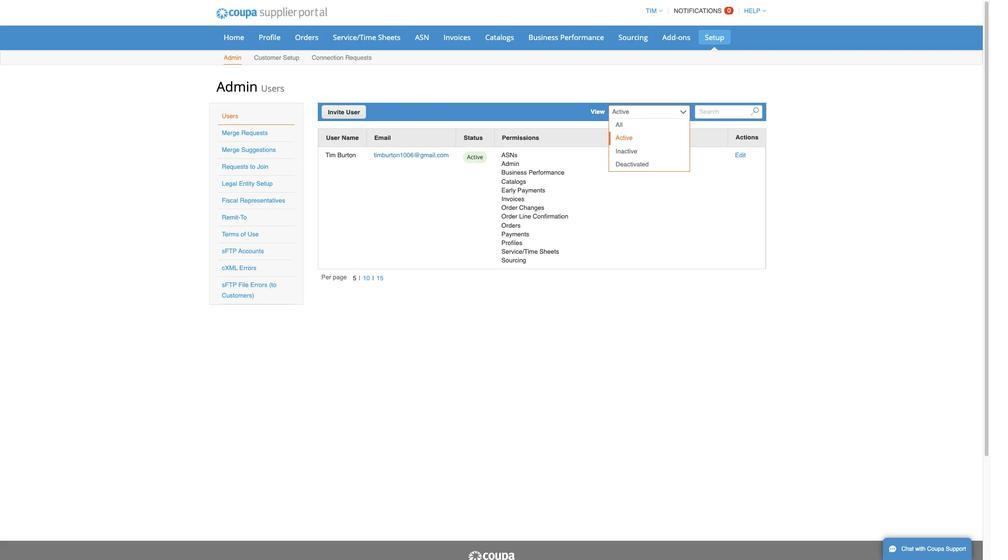 Task type: locate. For each thing, give the bounding box(es) containing it.
1 vertical spatial coupa supplier portal image
[[468, 551, 516, 560]]

navigation
[[642, 1, 767, 20], [322, 273, 386, 284]]

requests for merge requests
[[241, 129, 268, 137]]

1 horizontal spatial coupa supplier portal image
[[468, 551, 516, 560]]

0 vertical spatial requests
[[345, 54, 372, 61]]

10
[[363, 275, 370, 282]]

1 vertical spatial sftp
[[222, 281, 237, 289]]

burton
[[338, 152, 356, 159]]

business right catalogs link
[[529, 32, 559, 42]]

0 vertical spatial service/time
[[333, 32, 376, 42]]

connection requests link
[[312, 52, 372, 65]]

1 vertical spatial user
[[326, 134, 340, 141]]

active inside button
[[467, 153, 483, 161]]

1 vertical spatial business
[[502, 169, 527, 176]]

permissions button
[[502, 133, 540, 143]]

support
[[946, 546, 967, 553]]

1 horizontal spatial |
[[373, 275, 374, 282]]

0 horizontal spatial |
[[359, 275, 361, 282]]

0 horizontal spatial user
[[326, 134, 340, 141]]

1 vertical spatial navigation
[[322, 273, 386, 284]]

15 button
[[374, 273, 386, 283]]

asns
[[502, 152, 518, 159]]

tim burton
[[326, 152, 356, 159]]

admin down home
[[224, 54, 242, 61]]

admin down asns
[[502, 160, 520, 168]]

orders up connection
[[295, 32, 319, 42]]

sftp
[[222, 248, 237, 255], [222, 281, 237, 289]]

sourcing down profiles
[[502, 257, 527, 264]]

requests for connection requests
[[345, 54, 372, 61]]

0 horizontal spatial setup
[[256, 180, 273, 187]]

admin
[[224, 54, 242, 61], [217, 77, 258, 96], [502, 160, 520, 168]]

0 horizontal spatial sheets
[[378, 32, 401, 42]]

0 horizontal spatial navigation
[[322, 273, 386, 284]]

1 vertical spatial performance
[[529, 169, 565, 176]]

errors left (to
[[250, 281, 268, 289]]

tim inside navigation
[[646, 7, 657, 14]]

0 vertical spatial performance
[[561, 32, 604, 42]]

users
[[261, 83, 285, 94], [222, 112, 238, 120]]

catalogs up early
[[502, 178, 527, 185]]

remit-to
[[222, 214, 247, 221]]

customers)
[[222, 292, 254, 299]]

notifications
[[674, 7, 722, 14]]

sheets inside 'asns admin business performance catalogs early payments invoices order changes order line confirmation orders payments profiles service/time sheets sourcing'
[[540, 248, 559, 255]]

errors
[[240, 264, 257, 272], [250, 281, 268, 289]]

user left name
[[326, 134, 340, 141]]

merge down users link at the top of page
[[222, 129, 240, 137]]

invoices down early
[[502, 195, 525, 203]]

user right the invite
[[346, 109, 360, 116]]

sftp file errors (to customers) link
[[222, 281, 277, 299]]

service/time down profiles
[[502, 248, 538, 255]]

1 vertical spatial catalogs
[[502, 178, 527, 185]]

merge for merge requests
[[222, 129, 240, 137]]

0 horizontal spatial invoices
[[444, 32, 471, 42]]

1 vertical spatial setup
[[283, 54, 300, 61]]

1 horizontal spatial active
[[616, 134, 633, 142]]

invoices inside 'asns admin business performance catalogs early payments invoices order changes order line confirmation orders payments profiles service/time sheets sourcing'
[[502, 195, 525, 203]]

payments up profiles
[[502, 231, 530, 238]]

business performance link
[[523, 30, 611, 44]]

0 horizontal spatial orders
[[295, 32, 319, 42]]

order left line
[[502, 213, 518, 220]]

invoices right asn
[[444, 32, 471, 42]]

chat with coupa support
[[902, 546, 967, 553]]

0 vertical spatial sourcing
[[619, 32, 648, 42]]

1 merge from the top
[[222, 129, 240, 137]]

1 vertical spatial active
[[467, 153, 483, 161]]

0 vertical spatial user
[[346, 109, 360, 116]]

tim left burton
[[326, 152, 336, 159]]

setup
[[705, 32, 725, 42], [283, 54, 300, 61], [256, 180, 273, 187]]

customer for customer setup
[[254, 54, 281, 61]]

access
[[648, 134, 670, 141]]

1 vertical spatial payments
[[502, 231, 530, 238]]

errors down accounts
[[240, 264, 257, 272]]

coupa supplier portal image
[[209, 1, 334, 26], [468, 551, 516, 560]]

join
[[257, 163, 269, 170]]

business
[[529, 32, 559, 42], [502, 169, 527, 176]]

1 horizontal spatial orders
[[502, 222, 521, 229]]

view list box
[[609, 118, 691, 172]]

1 vertical spatial tim
[[326, 152, 336, 159]]

sheets
[[378, 32, 401, 42], [540, 248, 559, 255]]

0 vertical spatial orders
[[295, 32, 319, 42]]

active
[[616, 134, 633, 142], [467, 153, 483, 161]]

tim for tim burton
[[326, 152, 336, 159]]

users link
[[222, 112, 238, 120]]

changes
[[520, 204, 545, 211]]

fiscal representatives
[[222, 197, 285, 204]]

sftp up "cxml"
[[222, 248, 237, 255]]

1 vertical spatial customer
[[617, 134, 647, 141]]

setup down orders link
[[283, 54, 300, 61]]

1 vertical spatial sourcing
[[502, 257, 527, 264]]

page
[[333, 274, 347, 281]]

|
[[359, 275, 361, 282], [373, 275, 374, 282]]

0 vertical spatial coupa supplier portal image
[[209, 1, 334, 26]]

1 vertical spatial merge
[[222, 146, 240, 153]]

1 horizontal spatial sheets
[[540, 248, 559, 255]]

early
[[502, 187, 516, 194]]

user
[[346, 109, 360, 116], [326, 134, 340, 141]]

tim up sourcing link
[[646, 7, 657, 14]]

1 horizontal spatial tim
[[646, 7, 657, 14]]

invoices
[[444, 32, 471, 42], [502, 195, 525, 203]]

merge down merge requests
[[222, 146, 240, 153]]

0 vertical spatial tim
[[646, 7, 657, 14]]

0 horizontal spatial tim
[[326, 152, 336, 159]]

0 horizontal spatial customer
[[254, 54, 281, 61]]

orders down line
[[502, 222, 521, 229]]

cxml errors link
[[222, 264, 257, 272]]

0 vertical spatial order
[[502, 204, 518, 211]]

requests left to
[[222, 163, 248, 170]]

0 horizontal spatial coupa supplier portal image
[[209, 1, 334, 26]]

2 sftp from the top
[[222, 281, 237, 289]]

0 vertical spatial active
[[616, 134, 633, 142]]

1 horizontal spatial service/time
[[502, 248, 538, 255]]

ons
[[679, 32, 691, 42]]

navigation containing per page
[[322, 273, 386, 284]]

user inside button
[[326, 134, 340, 141]]

1 vertical spatial invoices
[[502, 195, 525, 203]]

add-ons link
[[657, 30, 697, 44]]

catalogs right invoices link at the top of page
[[486, 32, 514, 42]]

orders inside orders link
[[295, 32, 319, 42]]

business down asns
[[502, 169, 527, 176]]

merge suggestions
[[222, 146, 276, 153]]

service/time up connection requests
[[333, 32, 376, 42]]

requests to join
[[222, 163, 269, 170]]

admin users
[[217, 77, 285, 96]]

2 merge from the top
[[222, 146, 240, 153]]

sheets left asn "link"
[[378, 32, 401, 42]]

0 horizontal spatial business
[[502, 169, 527, 176]]

timburton1006@gmail.com link
[[374, 152, 449, 159]]

merge for merge suggestions
[[222, 146, 240, 153]]

requests down service/time sheets
[[345, 54, 372, 61]]

0 vertical spatial users
[[261, 83, 285, 94]]

| right 10
[[373, 275, 374, 282]]

| right 5
[[359, 275, 361, 282]]

sftp for sftp accounts
[[222, 248, 237, 255]]

2 horizontal spatial setup
[[705, 32, 725, 42]]

1 horizontal spatial users
[[261, 83, 285, 94]]

asn
[[415, 32, 429, 42]]

active button
[[463, 151, 487, 166]]

service/time
[[333, 32, 376, 42], [502, 248, 538, 255]]

setup inside "link"
[[705, 32, 725, 42]]

notifications 0
[[674, 7, 731, 14]]

0 vertical spatial admin
[[224, 54, 242, 61]]

catalogs
[[486, 32, 514, 42], [502, 178, 527, 185]]

0 vertical spatial customer
[[254, 54, 281, 61]]

suggestions
[[241, 146, 276, 153]]

active inside option
[[616, 134, 633, 142]]

1 vertical spatial order
[[502, 213, 518, 220]]

2 vertical spatial admin
[[502, 160, 520, 168]]

admin down admin link
[[217, 77, 258, 96]]

1 horizontal spatial customer
[[617, 134, 647, 141]]

setup down 'notifications 0'
[[705, 32, 725, 42]]

customer setup
[[254, 54, 300, 61]]

to
[[250, 163, 255, 170]]

1 vertical spatial admin
[[217, 77, 258, 96]]

navigation containing notifications 0
[[642, 1, 767, 20]]

customer up inactive
[[617, 134, 647, 141]]

1 horizontal spatial invoices
[[502, 195, 525, 203]]

legal
[[222, 180, 237, 187]]

cxml errors
[[222, 264, 257, 272]]

0 horizontal spatial users
[[222, 112, 238, 120]]

cxml
[[222, 264, 238, 272]]

1 vertical spatial sheets
[[540, 248, 559, 255]]

sftp for sftp file errors (to customers)
[[222, 281, 237, 289]]

legal entity setup
[[222, 180, 273, 187]]

invoices link
[[438, 30, 477, 44]]

active up inactive
[[616, 134, 633, 142]]

sourcing down "tim" "link"
[[619, 32, 648, 42]]

customer for customer access
[[617, 134, 647, 141]]

0 horizontal spatial active
[[467, 153, 483, 161]]

1 vertical spatial errors
[[250, 281, 268, 289]]

setup down join
[[256, 180, 273, 187]]

1 vertical spatial orders
[[502, 222, 521, 229]]

sftp accounts
[[222, 248, 264, 255]]

sftp up customers) on the left bottom of page
[[222, 281, 237, 289]]

invite user link
[[322, 105, 366, 119]]

requests up suggestions
[[241, 129, 268, 137]]

0 vertical spatial sheets
[[378, 32, 401, 42]]

0 vertical spatial merge
[[222, 129, 240, 137]]

customer down profile
[[254, 54, 281, 61]]

1 sftp from the top
[[222, 248, 237, 255]]

active down 'status' "button"
[[467, 153, 483, 161]]

users down customer setup link
[[261, 83, 285, 94]]

1 horizontal spatial user
[[346, 109, 360, 116]]

none
[[617, 152, 632, 159]]

1 vertical spatial users
[[222, 112, 238, 120]]

0 vertical spatial navigation
[[642, 1, 767, 20]]

merge suggestions link
[[222, 146, 276, 153]]

email button
[[374, 133, 391, 143]]

1 vertical spatial requests
[[241, 129, 268, 137]]

tim link
[[642, 7, 663, 14]]

connection requests
[[312, 54, 372, 61]]

business inside 'asns admin business performance catalogs early payments invoices order changes order line confirmation orders payments profiles service/time sheets sourcing'
[[502, 169, 527, 176]]

payments up changes at right top
[[518, 187, 546, 194]]

0 vertical spatial invoices
[[444, 32, 471, 42]]

0 horizontal spatial sourcing
[[502, 257, 527, 264]]

merge requests link
[[222, 129, 268, 137]]

0 vertical spatial setup
[[705, 32, 725, 42]]

tim
[[646, 7, 657, 14], [326, 152, 336, 159]]

1 vertical spatial service/time
[[502, 248, 538, 255]]

sftp inside sftp file errors (to customers)
[[222, 281, 237, 289]]

orders
[[295, 32, 319, 42], [502, 222, 521, 229]]

1 horizontal spatial navigation
[[642, 1, 767, 20]]

0 vertical spatial business
[[529, 32, 559, 42]]

sheets down confirmation
[[540, 248, 559, 255]]

payments
[[518, 187, 546, 194], [502, 231, 530, 238]]

users up merge requests
[[222, 112, 238, 120]]

0 vertical spatial errors
[[240, 264, 257, 272]]

profile link
[[253, 30, 287, 44]]

2 vertical spatial setup
[[256, 180, 273, 187]]

order down early
[[502, 204, 518, 211]]

catalogs link
[[479, 30, 521, 44]]

customer inside button
[[617, 134, 647, 141]]

customer
[[254, 54, 281, 61], [617, 134, 647, 141]]

tim for tim
[[646, 7, 657, 14]]

0 vertical spatial sftp
[[222, 248, 237, 255]]

terms of use
[[222, 231, 259, 238]]



Task type: describe. For each thing, give the bounding box(es) containing it.
chat
[[902, 546, 914, 553]]

service/time sheets link
[[327, 30, 407, 44]]

2 | from the left
[[373, 275, 374, 282]]

terms
[[222, 231, 239, 238]]

2 vertical spatial requests
[[222, 163, 248, 170]]

setup link
[[699, 30, 731, 44]]

1 horizontal spatial sourcing
[[619, 32, 648, 42]]

orders inside 'asns admin business performance catalogs early payments invoices order changes order line confirmation orders payments profiles service/time sheets sourcing'
[[502, 222, 521, 229]]

profiles
[[502, 239, 523, 247]]

user name button
[[326, 133, 359, 143]]

Search text field
[[695, 105, 763, 119]]

status
[[464, 134, 483, 141]]

email
[[374, 134, 391, 141]]

admin link
[[223, 52, 242, 65]]

admin inside 'asns admin business performance catalogs early payments invoices order changes order line confirmation orders payments profiles service/time sheets sourcing'
[[502, 160, 520, 168]]

fiscal
[[222, 197, 238, 204]]

terms of use link
[[222, 231, 259, 238]]

edit link
[[736, 152, 746, 159]]

admin for admin users
[[217, 77, 258, 96]]

timburton1006@gmail.com
[[374, 152, 449, 159]]

actions
[[736, 134, 759, 141]]

users inside "admin users"
[[261, 83, 285, 94]]

remit-
[[222, 214, 240, 221]]

2 order from the top
[[502, 213, 518, 220]]

sftp accounts link
[[222, 248, 264, 255]]

performance inside 'asns admin business performance catalogs early payments invoices order changes order line confirmation orders payments profiles service/time sheets sourcing'
[[529, 169, 565, 176]]

per
[[322, 274, 331, 281]]

home
[[224, 32, 244, 42]]

confirmation
[[533, 213, 569, 220]]

15
[[377, 275, 384, 282]]

inactive
[[616, 148, 638, 155]]

business performance
[[529, 32, 604, 42]]

service/time sheets
[[333, 32, 401, 42]]

admin for admin
[[224, 54, 242, 61]]

add-
[[663, 32, 679, 42]]

chat with coupa support button
[[884, 538, 972, 560]]

home link
[[218, 30, 251, 44]]

fiscal representatives link
[[222, 197, 285, 204]]

legal entity setup link
[[222, 180, 273, 187]]

entity
[[239, 180, 255, 187]]

of
[[241, 231, 246, 238]]

view
[[591, 108, 605, 115]]

inactive option
[[610, 145, 690, 158]]

invite user
[[328, 109, 360, 116]]

asns admin business performance catalogs early payments invoices order changes order line confirmation orders payments profiles service/time sheets sourcing
[[502, 152, 569, 264]]

deactivated
[[616, 161, 649, 168]]

deactivated option
[[610, 158, 690, 171]]

representatives
[[240, 197, 285, 204]]

active option
[[610, 132, 690, 145]]

asn link
[[409, 30, 436, 44]]

help
[[745, 7, 761, 14]]

customer setup link
[[254, 52, 300, 65]]

1 horizontal spatial business
[[529, 32, 559, 42]]

help link
[[740, 7, 767, 14]]

0
[[728, 7, 731, 14]]

orders link
[[289, 30, 325, 44]]

line
[[520, 213, 531, 220]]

accounts
[[238, 248, 264, 255]]

sourcing link
[[613, 30, 655, 44]]

edit
[[736, 152, 746, 159]]

user name
[[326, 134, 359, 141]]

use
[[248, 231, 259, 238]]

status button
[[464, 133, 483, 143]]

add-ons
[[663, 32, 691, 42]]

customer access
[[617, 134, 670, 141]]

10 button
[[361, 273, 373, 283]]

5
[[353, 275, 357, 282]]

file
[[239, 281, 249, 289]]

0 vertical spatial payments
[[518, 187, 546, 194]]

search image
[[751, 107, 760, 116]]

merge requests
[[222, 129, 268, 137]]

1 horizontal spatial setup
[[283, 54, 300, 61]]

name
[[342, 134, 359, 141]]

1 | from the left
[[359, 275, 361, 282]]

0 vertical spatial catalogs
[[486, 32, 514, 42]]

sourcing inside 'asns admin business performance catalogs early payments invoices order changes order line confirmation orders payments profiles service/time sheets sourcing'
[[502, 257, 527, 264]]

remit-to link
[[222, 214, 247, 221]]

5 button
[[351, 273, 359, 283]]

5 | 10 | 15
[[353, 275, 384, 282]]

(to
[[269, 281, 277, 289]]

catalogs inside 'asns admin business performance catalogs early payments invoices order changes order line confirmation orders payments profiles service/time sheets sourcing'
[[502, 178, 527, 185]]

sftp file errors (to customers)
[[222, 281, 277, 299]]

errors inside sftp file errors (to customers)
[[250, 281, 268, 289]]

0 horizontal spatial service/time
[[333, 32, 376, 42]]

1 order from the top
[[502, 204, 518, 211]]

permissions
[[502, 134, 540, 141]]

coupa
[[928, 546, 945, 553]]

service/time inside 'asns admin business performance catalogs early payments invoices order changes order line confirmation orders payments profiles service/time sheets sourcing'
[[502, 248, 538, 255]]

all option
[[610, 119, 690, 132]]

with
[[916, 546, 926, 553]]

connection
[[312, 54, 344, 61]]

customer access button
[[617, 133, 670, 143]]

View text field
[[610, 106, 678, 118]]

per page
[[322, 274, 347, 281]]

profile
[[259, 32, 281, 42]]



Task type: vqa. For each thing, say whether or not it's contained in the screenshot.
Tim link
yes



